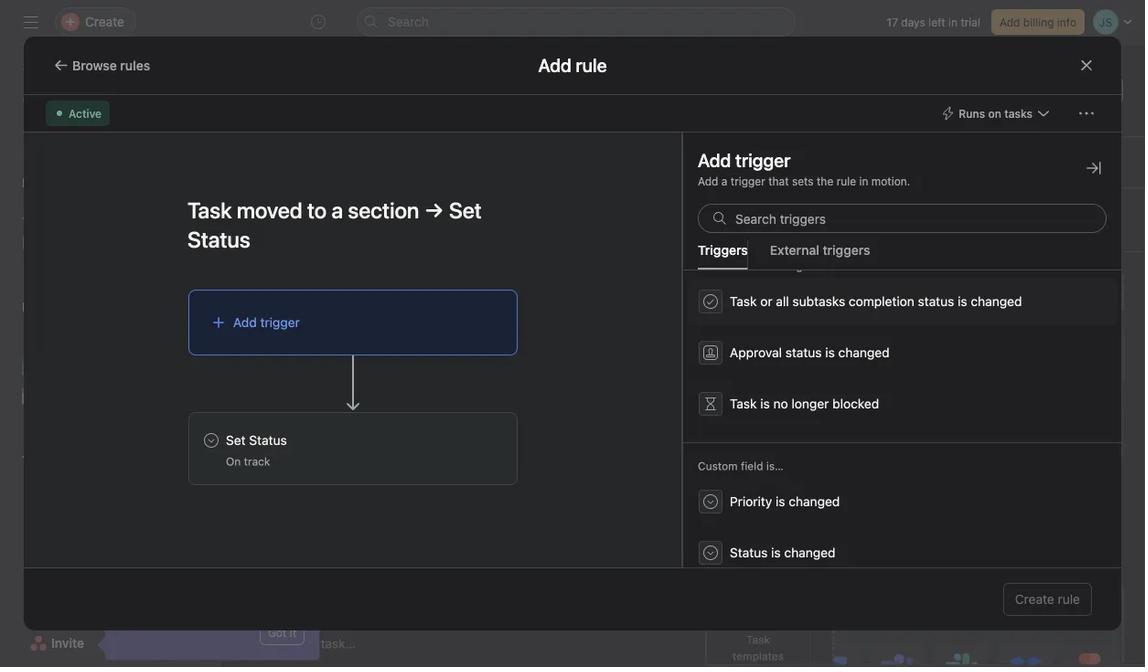 Task type: locate. For each thing, give the bounding box(es) containing it.
john inside john smith row
[[676, 369, 701, 382]]

is left no
[[761, 397, 770, 412]]

collapse task list for this section image
[[248, 243, 263, 258], [248, 328, 263, 343]]

0 horizontal spatial move
[[866, 362, 894, 375]]

0 horizontal spatial status
[[249, 433, 287, 448]]

2 fields
[[739, 275, 777, 288]]

2 rules
[[741, 365, 776, 378]]

add app button
[[833, 583, 1124, 668]]

external
[[770, 243, 820, 258]]

oct left 24 on the bottom right
[[759, 435, 778, 448]]

task up the templates
[[747, 634, 770, 647]]

on
[[226, 456, 241, 468]]

is inside the status is changed popup button
[[771, 546, 781, 561]]

add left app
[[960, 603, 987, 621]]

0 vertical spatial john
[[676, 369, 701, 382]]

status
[[977, 199, 1010, 212], [249, 433, 287, 448], [730, 546, 768, 561]]

in left motion.
[[860, 175, 869, 188]]

runs
[[959, 107, 986, 120]]

set down blocked
[[866, 434, 884, 446]]

rule inside "button"
[[1058, 592, 1081, 608]]

1 vertical spatial john
[[676, 402, 701, 415]]

status up added
[[918, 294, 955, 309]]

"to
[[911, 362, 928, 375]]

task inside 'task templates'
[[747, 634, 770, 647]]

task…
[[321, 284, 356, 299], [321, 637, 356, 652]]

john smith button down "approval"
[[651, 365, 747, 387]]

rule inside add trigger add a trigger that sets the rule in motion.
[[837, 175, 856, 188]]

add task… right got on the left bottom
[[294, 637, 356, 652]]

2 completed image from the top
[[266, 430, 288, 452]]

1 vertical spatial john smith
[[676, 402, 734, 415]]

team
[[833, 558, 862, 573]]

set
[[1027, 408, 1047, 423], [226, 433, 246, 448], [866, 434, 884, 446]]

None text field
[[297, 61, 546, 94]]

task… right it in the bottom left of the page
[[321, 637, 356, 652]]

add task… button for 1st add task… row from the bottom of the page
[[294, 634, 356, 655]]

completed image for share timeline with teammates text box at left
[[266, 430, 288, 452]]

oct for oct 23 – 25
[[759, 402, 778, 415]]

customize up rules
[[833, 210, 920, 231]]

Completed checkbox
[[266, 398, 288, 419]]

john smith inside row
[[676, 369, 734, 382]]

share button
[[961, 78, 1022, 103]]

1 vertical spatial active
[[1069, 433, 1105, 448]]

1 john from the top
[[676, 369, 701, 382]]

changed up blocked
[[839, 345, 890, 360]]

1 vertical spatial john smith button
[[651, 398, 747, 419]]

oct for oct 24 – 26
[[759, 435, 778, 448]]

task is no longer blocked
[[730, 397, 879, 412]]

changed
[[771, 260, 816, 273], [971, 294, 1022, 309], [839, 345, 890, 360], [789, 495, 840, 510], [785, 546, 836, 561]]

got it button
[[260, 620, 305, 646]]

status up track
[[249, 433, 287, 448]]

left
[[929, 16, 946, 28]]

1 horizontal spatial trigger
[[731, 175, 766, 188]]

close this dialog image
[[1080, 58, 1094, 73]]

project left plan
[[149, 419, 191, 434]]

add down rule menu tabs tab list
[[867, 285, 891, 300]]

1 add task… button from the top
[[294, 281, 356, 301]]

– right 24 on the bottom right
[[798, 435, 804, 448]]

john smith button for "schedule kickoff meeting" cell
[[651, 398, 747, 419]]

add inside add app button
[[960, 603, 987, 621]]

1 horizontal spatial rule
[[894, 285, 917, 300]]

add inside add billing info button
[[1000, 16, 1021, 28]]

most.
[[919, 558, 952, 573]]

add right got on the left bottom
[[294, 637, 317, 652]]

invite button
[[17, 628, 96, 661]]

is up the fields
[[760, 260, 768, 273]]

0 vertical spatial 2
[[739, 275, 746, 288]]

draft project brief cell
[[220, 359, 643, 392]]

the right sets
[[817, 175, 834, 188]]

0 horizontal spatial project
[[149, 419, 191, 434]]

task for task is no longer blocked
[[730, 397, 757, 412]]

→ down task is added to this project → move task to a c
[[1012, 408, 1024, 423]]

is down the priority is changed at the right of page
[[771, 546, 781, 561]]

0 vertical spatial oct
[[759, 402, 778, 415]]

2 – from the top
[[798, 435, 804, 448]]

customize
[[1061, 84, 1115, 97], [833, 210, 920, 231]]

customize down 'close this dialog' icon
[[1061, 84, 1115, 97]]

2 smith from the top
[[704, 402, 734, 415]]

status for status
[[977, 199, 1010, 212]]

create rule button
[[1003, 584, 1092, 617]]

task down completion
[[866, 336, 893, 351]]

smith for the draft project brief 'cell' on the bottom of page
[[704, 369, 734, 382]]

rule right sets
[[837, 175, 856, 188]]

Schedule kickoff meeting text field
[[289, 399, 448, 418]]

set up on
[[226, 433, 246, 448]]

0 horizontal spatial active
[[69, 107, 102, 120]]

add app
[[960, 603, 1019, 621]]

browse rules
[[72, 58, 150, 73]]

1 vertical spatial trigger
[[260, 315, 300, 330]]

rule down rule menu tabs tab list
[[894, 285, 917, 300]]

row containing oct 24
[[220, 425, 1145, 458]]

date
[[783, 199, 806, 212]]

0 vertical spatial trigger
[[731, 175, 766, 188]]

rule
[[837, 175, 856, 188], [894, 285, 917, 300], [1058, 592, 1081, 608]]

row containing task name
[[220, 188, 1145, 222]]

1 vertical spatial smith
[[704, 402, 734, 415]]

task name
[[246, 199, 301, 212]]

changed up task is added to this project → move task to a c
[[971, 294, 1022, 309]]

0 vertical spatial add task… row
[[220, 274, 1145, 308]]

to left ""to"
[[897, 362, 908, 375]]

to right "task"
[[1115, 336, 1127, 351]]

status
[[725, 260, 757, 273], [918, 294, 955, 309], [786, 345, 822, 360]]

collapse task list for this section image down task name
[[248, 243, 263, 258]]

this
[[966, 336, 988, 351]]

0 vertical spatial customize
[[1061, 84, 1115, 97]]

priority down "task"
[[1050, 408, 1093, 423]]

customize inside dropdown button
[[1061, 84, 1115, 97]]

the right with
[[1021, 538, 1040, 553]]

row
[[220, 188, 1145, 222], [242, 221, 1124, 223], [220, 392, 1145, 425], [220, 425, 1145, 458], [220, 457, 1145, 491], [220, 542, 1145, 576]]

0 vertical spatial status
[[725, 260, 757, 273]]

0 horizontal spatial set
[[226, 433, 246, 448]]

john smith button down john smith row
[[651, 398, 747, 419]]

2 john smith from the top
[[676, 402, 734, 415]]

add task… button up do
[[294, 281, 356, 301]]

the down integrated
[[897, 558, 916, 573]]

task for task templates
[[747, 634, 770, 647]]

2 vertical spatial status
[[730, 546, 768, 561]]

rule right the create
[[1058, 592, 1081, 608]]

smith down john smith row
[[704, 402, 734, 415]]

add task… up do
[[294, 284, 356, 299]]

add task… button
[[294, 281, 356, 301], [294, 634, 356, 655]]

0 vertical spatial task…
[[321, 284, 356, 299]]

1 completed image from the top
[[266, 398, 288, 419]]

completed image up track
[[266, 430, 288, 452]]

status for task status is changed
[[725, 260, 757, 273]]

status up add rule button
[[977, 199, 1010, 212]]

2 john from the top
[[676, 402, 701, 415]]

collapse task list for this section image for john smith row
[[248, 243, 263, 258]]

john for "schedule kickoff meeting" cell's john smith button
[[676, 402, 701, 415]]

smith left 2 rules
[[704, 369, 734, 382]]

status down the priority is changed at the right of page
[[730, 546, 768, 561]]

1 john smith from the top
[[676, 369, 734, 382]]

0 vertical spatial smith
[[704, 369, 734, 382]]

add left billing
[[1000, 16, 1021, 28]]

2 add task… button from the top
[[294, 634, 356, 655]]

add down add trigger
[[698, 175, 719, 188]]

do"
[[932, 362, 950, 375]]

2 horizontal spatial set
[[1027, 408, 1047, 423]]

Add a name for this rule text field
[[176, 189, 518, 261]]

1 vertical spatial →
[[1012, 408, 1024, 423]]

1 horizontal spatial status
[[730, 546, 768, 561]]

0 vertical spatial section
[[953, 362, 991, 375]]

apps
[[745, 455, 772, 468], [833, 510, 868, 527]]

1 horizontal spatial customize
[[1061, 84, 1115, 97]]

2 john smith button from the top
[[651, 398, 747, 419]]

my tasks
[[48, 92, 100, 107]]

section for a
[[966, 408, 1009, 423]]

0 horizontal spatial the
[[817, 175, 834, 188]]

0 vertical spatial the
[[817, 175, 834, 188]]

a down add trigger
[[722, 175, 728, 188]]

0 vertical spatial completed image
[[266, 398, 288, 419]]

1 vertical spatial move
[[866, 362, 894, 375]]

add up do
[[294, 284, 317, 299]]

close details image
[[1104, 213, 1119, 228]]

approval status is changed button
[[687, 329, 1118, 377]]

0 vertical spatial collapse task list for this section image
[[248, 243, 263, 258]]

completed image up completed option
[[266, 398, 288, 419]]

0 vertical spatial status
[[977, 199, 1010, 212]]

is…
[[767, 460, 784, 473]]

search list box
[[357, 7, 796, 37]]

john smith down john smith row
[[676, 402, 734, 415]]

oct left 23
[[759, 402, 778, 415]]

Draft project brief text field
[[289, 366, 404, 385]]

is up this
[[958, 294, 968, 309]]

0 horizontal spatial customize
[[833, 210, 920, 231]]

add task… row
[[220, 274, 1145, 308], [220, 627, 1145, 661]]

task for task moved to a section → set priority
[[866, 408, 893, 423]]

tasks right on
[[1005, 107, 1033, 120]]

move left "task"
[[1051, 336, 1083, 351]]

0 vertical spatial add task…
[[294, 284, 356, 299]]

a left c
[[1130, 336, 1137, 351]]

projects element
[[0, 291, 220, 445]]

john smith button inside row
[[651, 365, 747, 387]]

0 vertical spatial →
[[1036, 336, 1047, 351]]

my
[[48, 92, 65, 107]]

assignee
[[651, 199, 698, 212]]

1 vertical spatial rule
[[894, 285, 917, 300]]

1 horizontal spatial the
[[897, 558, 916, 573]]

external triggers
[[770, 243, 871, 258]]

tasks
[[69, 92, 100, 107], [1005, 107, 1033, 120]]

priority down 'field'
[[730, 495, 772, 510]]

0 horizontal spatial apps
[[745, 455, 772, 468]]

task left name
[[246, 199, 270, 212]]

is inside task or all subtasks completion status is changed popup button
[[958, 294, 968, 309]]

2 horizontal spatial a
[[1130, 336, 1137, 351]]

section right moved
[[966, 408, 1009, 423]]

0 vertical spatial move
[[1051, 336, 1083, 351]]

1 vertical spatial section
[[966, 408, 1009, 423]]

– left 25
[[798, 402, 804, 415]]

1 horizontal spatial set
[[866, 434, 884, 446]]

blocked
[[833, 397, 879, 412]]

1 vertical spatial the
[[1021, 538, 1040, 553]]

0 horizontal spatial rule
[[837, 175, 856, 188]]

john smith for "schedule kickoff meeting" cell
[[676, 402, 734, 415]]

completed image
[[266, 398, 288, 419], [266, 430, 288, 452]]

0 vertical spatial a
[[722, 175, 728, 188]]

added
[[910, 336, 947, 351]]

2 left the fields
[[739, 275, 746, 288]]

john smith left 2 rules
[[676, 369, 734, 382]]

to
[[951, 336, 963, 351], [1115, 336, 1127, 351], [897, 362, 908, 375], [940, 408, 952, 423]]

priority is changed
[[730, 495, 840, 510]]

task up the set priority
[[866, 408, 893, 423]]

task for task name
[[246, 199, 270, 212]]

task… down task moved to a section → set status text field
[[321, 284, 356, 299]]

tasks right my
[[69, 92, 100, 107]]

active
[[69, 107, 102, 120], [1069, 433, 1105, 448]]

1 – from the top
[[798, 402, 804, 415]]

task for task is added to this project → move task to a c
[[866, 336, 893, 351]]

1 vertical spatial 2
[[741, 365, 748, 378]]

completed image inside share timeline with teammates cell
[[266, 430, 288, 452]]

john smith button
[[651, 365, 747, 387], [651, 398, 747, 419]]

– for 25
[[798, 402, 804, 415]]

1 vertical spatial –
[[798, 435, 804, 448]]

0 horizontal spatial →
[[1012, 408, 1024, 423]]

john down john smith row
[[676, 402, 701, 415]]

smith inside row
[[704, 369, 734, 382]]

trigger
[[731, 175, 766, 188], [260, 315, 300, 330]]

task for task status is changed
[[698, 260, 722, 273]]

a
[[722, 175, 728, 188], [1130, 336, 1137, 351], [955, 408, 962, 423]]

create
[[1015, 592, 1055, 608]]

project right this
[[991, 336, 1033, 351]]

1 horizontal spatial project
[[991, 336, 1033, 351]]

set down task is added to this project → move task to a c
[[1027, 408, 1047, 423]]

add trigger
[[233, 315, 300, 330]]

collapse task list for this section image left to
[[248, 328, 263, 343]]

is down is…
[[776, 495, 785, 510]]

0 vertical spatial john smith button
[[651, 365, 747, 387]]

1 john smith button from the top
[[651, 365, 747, 387]]

insights element
[[0, 167, 220, 291]]

0 vertical spatial active
[[69, 107, 102, 120]]

1 vertical spatial add task… row
[[220, 627, 1145, 661]]

add rule button
[[833, 270, 1124, 316]]

1 horizontal spatial in
[[949, 16, 958, 28]]

1 smith from the top
[[704, 369, 734, 382]]

is down subtasks
[[826, 345, 835, 360]]

inbox link
[[11, 114, 209, 144]]

section
[[953, 362, 991, 375], [966, 408, 1009, 423]]

0 horizontal spatial status
[[725, 260, 757, 273]]

1 vertical spatial collapse task list for this section image
[[248, 328, 263, 343]]

to left this
[[951, 336, 963, 351]]

2 for 2 rules
[[741, 365, 748, 378]]

rule inside button
[[894, 285, 917, 300]]

set for set status
[[226, 433, 246, 448]]

task down "triggers"
[[698, 260, 722, 273]]

0 vertical spatial in
[[949, 16, 958, 28]]

task
[[1086, 336, 1111, 351]]

is
[[760, 260, 768, 273], [958, 294, 968, 309], [897, 336, 906, 351], [826, 345, 835, 360], [761, 397, 770, 412], [776, 495, 785, 510], [771, 546, 781, 561]]

1 vertical spatial add task…
[[294, 637, 356, 652]]

close side pane image
[[1087, 161, 1102, 176]]

2 add task… row from the top
[[220, 627, 1145, 661]]

add trigger
[[698, 149, 791, 171]]

1 horizontal spatial a
[[955, 408, 962, 423]]

in right left
[[949, 16, 958, 28]]

1 vertical spatial task…
[[321, 637, 356, 652]]

task
[[246, 199, 270, 212], [698, 260, 722, 273], [730, 294, 757, 309], [866, 336, 893, 351], [730, 397, 757, 412], [866, 408, 893, 423], [747, 634, 770, 647]]

1 vertical spatial add task… button
[[294, 634, 356, 655]]

2 vertical spatial status
[[786, 345, 822, 360]]

add
[[1000, 16, 1021, 28], [698, 175, 719, 188], [294, 284, 317, 299], [867, 285, 891, 300], [233, 315, 257, 330], [960, 603, 987, 621], [294, 637, 317, 652]]

all
[[776, 294, 789, 309]]

1 add task… from the top
[[294, 284, 356, 299]]

rule for add rule
[[894, 285, 917, 300]]

status right "approval"
[[786, 345, 822, 360]]

2 vertical spatial rule
[[1058, 592, 1081, 608]]

hide sidebar image
[[24, 15, 38, 29]]

apps down the oct 24 – 26
[[745, 455, 772, 468]]

17 days left in trial
[[887, 16, 981, 28]]

share
[[984, 84, 1014, 97]]

1 vertical spatial completed image
[[266, 430, 288, 452]]

0 horizontal spatial in
[[860, 175, 869, 188]]

0 horizontal spatial trigger
[[260, 315, 300, 330]]

browse rules button
[[46, 53, 158, 78]]

trigger inside add trigger add a trigger that sets the rule in motion.
[[731, 175, 766, 188]]

1 vertical spatial apps
[[833, 510, 868, 527]]

apps up build
[[833, 510, 868, 527]]

completed image inside "schedule kickoff meeting" cell
[[266, 398, 288, 419]]

add task… button right got on the left bottom
[[294, 634, 356, 655]]

1 vertical spatial status
[[918, 294, 955, 309]]

1 vertical spatial in
[[860, 175, 869, 188]]

move left ""to"
[[866, 362, 894, 375]]

0 horizontal spatial tasks
[[69, 92, 100, 107]]

→ left "task"
[[1036, 336, 1047, 351]]

it
[[290, 627, 296, 640]]

0 vertical spatial add task… button
[[294, 281, 356, 301]]

task down 2 rules
[[730, 397, 757, 412]]

1 horizontal spatial tasks
[[1005, 107, 1033, 120]]

1 vertical spatial oct
[[759, 435, 778, 448]]

john left 2 rules
[[676, 369, 701, 382]]

task left or
[[730, 294, 757, 309]]

share timeline with teammates cell
[[220, 425, 643, 458]]

add task… button for 2nd add task… row from the bottom of the page
[[294, 281, 356, 301]]

2 collapse task list for this section image from the top
[[248, 328, 263, 343]]

status up 2 fields
[[725, 260, 757, 273]]

moved
[[897, 408, 937, 423]]

customize button
[[1038, 78, 1124, 103]]

section down this
[[953, 362, 991, 375]]

0 vertical spatial john smith
[[676, 369, 734, 382]]

0 vertical spatial rule
[[837, 175, 856, 188]]

2 left rules at the bottom
[[741, 365, 748, 378]]

1 vertical spatial project
[[149, 419, 191, 434]]

1 add task… row from the top
[[220, 274, 1145, 308]]

c
[[1140, 336, 1145, 351]]

2 horizontal spatial status
[[977, 199, 1010, 212]]

2 horizontal spatial rule
[[1058, 592, 1081, 608]]

runs on tasks button
[[933, 101, 1059, 126]]

1 oct from the top
[[759, 402, 778, 415]]

0 vertical spatial –
[[798, 402, 804, 415]]

2 oct from the top
[[759, 435, 778, 448]]

status inside popup button
[[730, 546, 768, 561]]

0 horizontal spatial a
[[722, 175, 728, 188]]

header to do tree grid
[[220, 359, 1145, 491]]

1 horizontal spatial status
[[786, 345, 822, 360]]

a right moved
[[955, 408, 962, 423]]

john smith
[[676, 369, 734, 382], [676, 402, 734, 415]]

1 collapse task list for this section image from the top
[[248, 243, 263, 258]]

1 vertical spatial a
[[1130, 336, 1137, 351]]

on track
[[226, 456, 270, 468]]



Task type: describe. For each thing, give the bounding box(es) containing it.
home link
[[11, 56, 209, 85]]

collapse task list for this section image for "schedule kickoff meeting" cell
[[248, 328, 263, 343]]

inbox
[[48, 121, 80, 136]]

info
[[1058, 16, 1077, 28]]

priority is changed button
[[687, 479, 1118, 526]]

john smith button for the draft project brief 'cell' on the bottom of page
[[651, 365, 747, 387]]

task for task or all subtasks completion status is changed
[[730, 294, 757, 309]]

set priority
[[866, 434, 924, 446]]

triggers
[[823, 243, 871, 258]]

tasks inside dropdown button
[[1005, 107, 1033, 120]]

or
[[761, 294, 773, 309]]

active inside button
[[69, 107, 102, 120]]

runs on tasks
[[959, 107, 1033, 120]]

changed right forms
[[785, 546, 836, 561]]

do
[[292, 327, 309, 344]]

down arrow image
[[347, 356, 360, 411]]

track
[[244, 456, 270, 468]]

to do
[[272, 327, 309, 344]]

add inside add trigger add a trigger that sets the rule in motion.
[[698, 175, 719, 188]]

1 horizontal spatial apps
[[833, 510, 868, 527]]

1 vertical spatial customize
[[833, 210, 920, 231]]

26
[[807, 435, 821, 448]]

js
[[882, 84, 895, 97]]

is inside task is no longer blocked popup button
[[761, 397, 770, 412]]

john smith row
[[220, 359, 1145, 392]]

1
[[455, 402, 460, 415]]

trial
[[961, 16, 981, 28]]

got it tooltip
[[100, 558, 319, 661]]

insights button
[[0, 174, 70, 192]]

functional
[[87, 419, 146, 434]]

your
[[1076, 538, 1102, 553]]

status is changed button
[[687, 530, 1118, 577]]

priority down moved
[[887, 434, 924, 446]]

to
[[272, 327, 288, 344]]

add trigger add a trigger that sets the rule in motion.
[[698, 149, 911, 188]]

john for john smith button within the row
[[676, 369, 701, 382]]

build integrated workflows with the tools your team uses the most.
[[833, 538, 1102, 573]]

0 vertical spatial apps
[[745, 455, 772, 468]]

smith for "schedule kickoff meeting" cell
[[704, 402, 734, 415]]

priority down motion.
[[868, 199, 905, 212]]

with
[[993, 538, 1017, 553]]

in inside add trigger add a trigger that sets the rule in motion.
[[860, 175, 869, 188]]

that
[[769, 175, 789, 188]]

add billing info button
[[992, 9, 1085, 35]]

search
[[388, 14, 429, 29]]

a inside add trigger add a trigger that sets the rule in motion.
[[722, 175, 728, 188]]

2 horizontal spatial the
[[1021, 538, 1040, 553]]

oct 23 – 25
[[759, 402, 821, 415]]

– for 26
[[798, 435, 804, 448]]

task or all subtasks completion status is changed
[[730, 294, 1022, 309]]

add billing info
[[1000, 16, 1077, 28]]

the inside add trigger add a trigger that sets the rule in motion.
[[817, 175, 834, 188]]

section for do"
[[953, 362, 991, 375]]

add to starred image
[[580, 70, 595, 85]]

john smith for the draft project brief 'cell' on the bottom of page
[[676, 369, 734, 382]]

Share timeline with teammates text field
[[289, 432, 479, 451]]

got it
[[268, 627, 296, 640]]

is inside approval status is changed popup button
[[826, 345, 835, 360]]

task status is changed
[[698, 260, 816, 273]]

due date
[[759, 199, 806, 212]]

23
[[781, 402, 795, 415]]

task or all subtasks completion status is changed button
[[687, 278, 1118, 326]]

schedule kickoff meeting cell
[[220, 392, 643, 425]]

Search triggers text field
[[698, 204, 1107, 233]]

projects
[[22, 300, 72, 315]]

team
[[22, 453, 55, 468]]

approval status is changed
[[730, 345, 890, 360]]

on
[[989, 107, 1002, 120]]

Completed checkbox
[[266, 430, 288, 452]]

24
[[781, 435, 795, 448]]

rules
[[751, 365, 776, 378]]

global element
[[0, 45, 220, 155]]

uses
[[866, 558, 893, 573]]

my tasks link
[[11, 85, 209, 114]]

projects button
[[0, 298, 72, 317]]

field
[[741, 460, 764, 473]]

fields
[[749, 275, 777, 288]]

rule for create rule
[[1058, 592, 1081, 608]]

1 vertical spatial status
[[249, 433, 287, 448]]

billing
[[1024, 16, 1054, 28]]

add rule
[[867, 285, 917, 300]]

task templates
[[733, 634, 784, 663]]

add left to
[[233, 315, 257, 330]]

invite
[[51, 636, 84, 651]]

plan
[[194, 419, 219, 434]]

2 vertical spatial a
[[955, 408, 962, 423]]

to do button
[[272, 319, 309, 352]]

priority inside popup button
[[730, 495, 772, 510]]

2 horizontal spatial status
[[918, 294, 955, 309]]

row containing 1
[[220, 392, 1145, 425]]

workflows
[[930, 538, 989, 553]]

1 task… from the top
[[321, 284, 356, 299]]

no
[[774, 397, 788, 412]]

is left added
[[897, 336, 906, 351]]

custom
[[698, 460, 738, 473]]

active button
[[46, 101, 110, 126]]

status for status is changed
[[730, 546, 768, 561]]

1 horizontal spatial active
[[1069, 433, 1105, 448]]

cross-
[[48, 419, 87, 434]]

create rule
[[1015, 592, 1081, 608]]

1 horizontal spatial →
[[1036, 336, 1047, 351]]

approval
[[730, 345, 782, 360]]

0 vertical spatial project
[[991, 336, 1033, 351]]

js button
[[877, 80, 899, 102]]

set status
[[226, 433, 287, 448]]

status for approval status is changed
[[786, 345, 822, 360]]

completed image for the schedule kickoff meeting text box
[[266, 398, 288, 419]]

set for set priority
[[866, 434, 884, 446]]

cross-functional project plan link
[[11, 412, 219, 441]]

is inside priority is changed popup button
[[776, 495, 785, 510]]

got
[[268, 627, 287, 640]]

changed down external
[[771, 260, 816, 273]]

build
[[833, 538, 862, 553]]

2 add task… from the top
[[294, 637, 356, 652]]

2 for 2 fields
[[739, 275, 746, 288]]

team button
[[0, 452, 55, 470]]

1 horizontal spatial move
[[1051, 336, 1083, 351]]

motion.
[[872, 175, 911, 188]]

status is changed
[[730, 546, 836, 561]]

integrated
[[866, 538, 926, 553]]

rule menu tabs tab list
[[683, 241, 1122, 271]]

task is added to this project → move task to a c
[[866, 336, 1145, 351]]

oct 24 – 26
[[759, 435, 821, 448]]

rules
[[833, 245, 870, 262]]

teams element
[[0, 445, 220, 511]]

custom field is…
[[698, 460, 784, 473]]

2 vertical spatial the
[[897, 558, 916, 573]]

17
[[887, 16, 898, 28]]

25
[[807, 402, 821, 415]]

tasks inside global element
[[69, 92, 100, 107]]

completion
[[849, 294, 915, 309]]

sets
[[792, 175, 814, 188]]

templates
[[733, 651, 784, 663]]

triggers
[[698, 243, 748, 258]]

to right moved
[[940, 408, 952, 423]]

longer
[[792, 397, 829, 412]]

1 button
[[452, 399, 479, 418]]

changed up build
[[789, 495, 840, 510]]

2 task… from the top
[[321, 637, 356, 652]]

add inside add rule button
[[867, 285, 891, 300]]



Task type: vqa. For each thing, say whether or not it's contained in the screenshot.
GOT IT 'button'
yes



